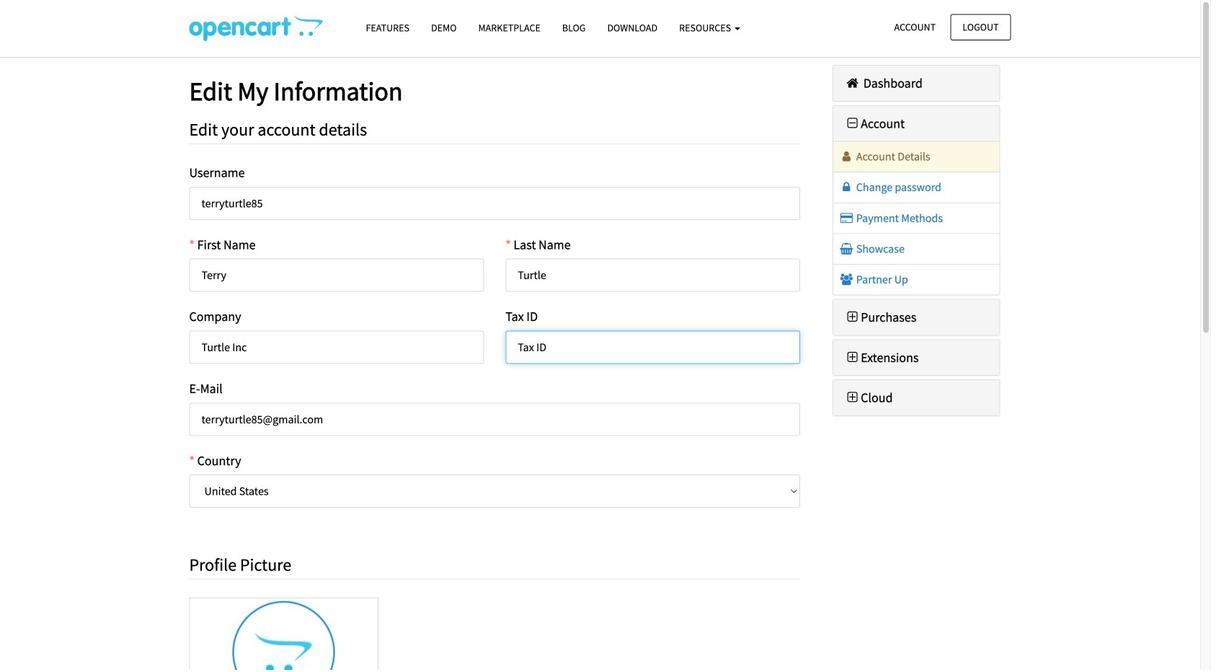 Task type: describe. For each thing, give the bounding box(es) containing it.
shopping basket image
[[840, 243, 854, 255]]

First Name text field
[[189, 259, 484, 292]]

lock image
[[840, 182, 854, 193]]

credit card image
[[840, 212, 854, 224]]

Tax ID text field
[[506, 331, 801, 364]]



Task type: vqa. For each thing, say whether or not it's contained in the screenshot.
Blog link
no



Task type: locate. For each thing, give the bounding box(es) containing it.
account edit image
[[189, 15, 323, 41]]

home image
[[845, 76, 861, 89]]

1 plus square o image from the top
[[845, 311, 861, 324]]

Company Name text field
[[189, 331, 484, 364]]

Last Name text field
[[506, 259, 801, 292]]

plus square o image down users icon
[[845, 311, 861, 324]]

E-Mail text field
[[189, 403, 801, 436]]

minus square o image
[[845, 117, 861, 130]]

plus square o image
[[845, 351, 861, 364]]

users image
[[840, 274, 854, 285]]

plus square o image
[[845, 311, 861, 324], [845, 391, 861, 404]]

1 vertical spatial plus square o image
[[845, 391, 861, 404]]

2 plus square o image from the top
[[845, 391, 861, 404]]

plus square o image down plus square o icon
[[845, 391, 861, 404]]

Username text field
[[189, 187, 801, 220]]

user image
[[840, 151, 854, 162]]

0 vertical spatial plus square o image
[[845, 311, 861, 324]]



